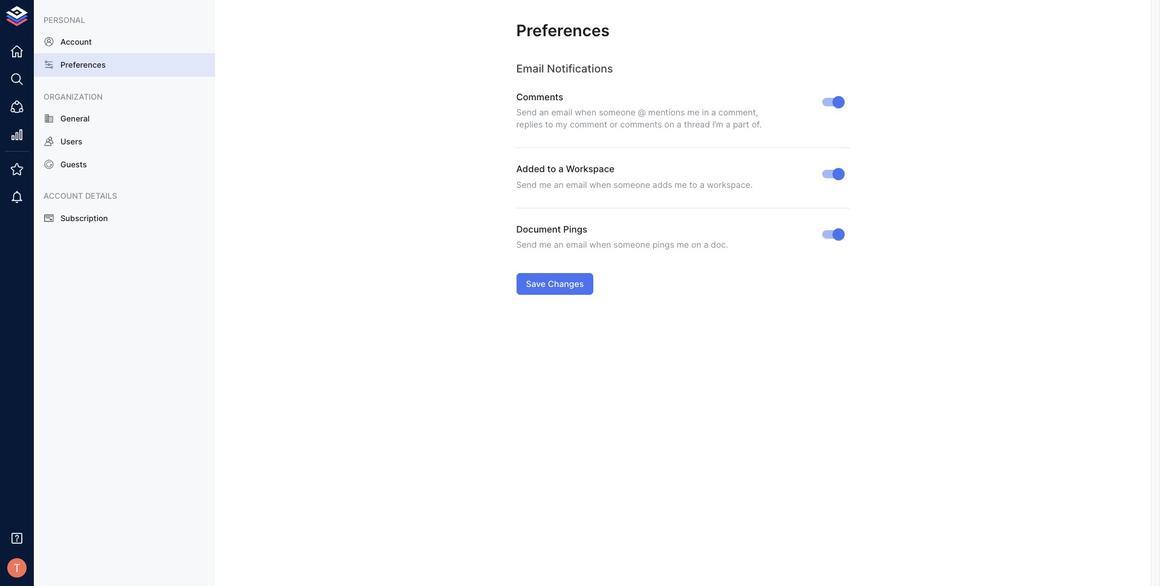 Task type: vqa. For each thing, say whether or not it's contained in the screenshot.


Task type: describe. For each thing, give the bounding box(es) containing it.
comments send an email when someone @ mentions me in a comment, replies to my comment or comments on a thread i'm a part of.
[[516, 91, 762, 129]]

email inside the document pings send me an email when someone pings me on a doc.
[[566, 240, 587, 250]]

comment
[[570, 119, 607, 129]]

an inside comments send an email when someone @ mentions me in a comment, replies to my comment or comments on a thread i'm a part of.
[[539, 107, 549, 117]]

doc.
[[711, 240, 728, 250]]

workspace.
[[707, 179, 753, 190]]

preferences link
[[34, 53, 215, 76]]

comments
[[516, 91, 563, 103]]

added
[[516, 163, 545, 175]]

of.
[[752, 119, 762, 129]]

me inside comments send an email when someone @ mentions me in a comment, replies to my comment or comments on a thread i'm a part of.
[[687, 107, 700, 117]]

organization
[[44, 92, 103, 101]]

users link
[[34, 130, 215, 153]]

account
[[44, 191, 83, 201]]

workspace
[[566, 163, 615, 175]]

account details
[[44, 191, 117, 201]]

or
[[610, 119, 618, 129]]

someone inside "added to a workspace send me an email when someone adds me to a workspace."
[[614, 179, 650, 190]]

save changes
[[526, 279, 584, 289]]

account link
[[34, 30, 215, 53]]

t button
[[4, 555, 30, 581]]

save changes button
[[516, 273, 594, 295]]

me down the added
[[539, 179, 552, 190]]

subscription link
[[34, 206, 215, 229]]

my
[[556, 119, 568, 129]]

a right the i'm
[[726, 119, 731, 129]]

replies
[[516, 119, 543, 129]]

comment,
[[719, 107, 758, 117]]

added to a workspace send me an email when someone adds me to a workspace.
[[516, 163, 753, 190]]

send inside the document pings send me an email when someone pings me on a doc.
[[516, 240, 537, 250]]

email
[[516, 62, 544, 75]]

in
[[702, 107, 709, 117]]

someone inside comments send an email when someone @ mentions me in a comment, replies to my comment or comments on a thread i'm a part of.
[[599, 107, 636, 117]]

pings
[[653, 240, 674, 250]]

1 vertical spatial preferences
[[60, 60, 106, 70]]

changes
[[548, 279, 584, 289]]

guests link
[[34, 153, 215, 176]]

t
[[13, 561, 20, 575]]

personal
[[44, 15, 85, 25]]

me right adds
[[675, 179, 687, 190]]

account
[[60, 37, 92, 47]]

to inside comments send an email when someone @ mentions me in a comment, replies to my comment or comments on a thread i'm a part of.
[[545, 119, 553, 129]]

me down document
[[539, 240, 552, 250]]

mentions
[[648, 107, 685, 117]]

adds
[[653, 179, 672, 190]]



Task type: locate. For each thing, give the bounding box(es) containing it.
3 send from the top
[[516, 240, 537, 250]]

2 vertical spatial an
[[554, 240, 564, 250]]

a inside the document pings send me an email when someone pings me on a doc.
[[704, 240, 709, 250]]

email inside comments send an email when someone @ mentions me in a comment, replies to my comment or comments on a thread i'm a part of.
[[551, 107, 572, 117]]

when inside comments send an email when someone @ mentions me in a comment, replies to my comment or comments on a thread i'm a part of.
[[575, 107, 597, 117]]

2 vertical spatial to
[[689, 179, 697, 190]]

when down workspace
[[589, 179, 611, 190]]

on left doc.
[[691, 240, 701, 250]]

0 vertical spatial send
[[516, 107, 537, 117]]

0 vertical spatial on
[[664, 119, 674, 129]]

when inside "added to a workspace send me an email when someone adds me to a workspace."
[[589, 179, 611, 190]]

a left workspace.
[[700, 179, 705, 190]]

when up save changes 'button'
[[589, 240, 611, 250]]

1 vertical spatial send
[[516, 179, 537, 190]]

me right pings
[[677, 240, 689, 250]]

send down the added
[[516, 179, 537, 190]]

thread
[[684, 119, 710, 129]]

an inside the document pings send me an email when someone pings me on a doc.
[[554, 240, 564, 250]]

document
[[516, 224, 561, 235]]

when
[[575, 107, 597, 117], [589, 179, 611, 190], [589, 240, 611, 250]]

0 vertical spatial an
[[539, 107, 549, 117]]

send up replies
[[516, 107, 537, 117]]

an up pings
[[554, 179, 564, 190]]

email up my
[[551, 107, 572, 117]]

to left my
[[545, 119, 553, 129]]

1 vertical spatial someone
[[614, 179, 650, 190]]

i'm
[[712, 119, 723, 129]]

2 vertical spatial email
[[566, 240, 587, 250]]

send inside "added to a workspace send me an email when someone adds me to a workspace."
[[516, 179, 537, 190]]

general
[[60, 113, 90, 123]]

details
[[85, 191, 117, 201]]

a left workspace
[[559, 163, 564, 175]]

0 horizontal spatial preferences
[[60, 60, 106, 70]]

0 vertical spatial when
[[575, 107, 597, 117]]

1 vertical spatial when
[[589, 179, 611, 190]]

a left doc.
[[704, 240, 709, 250]]

someone inside the document pings send me an email when someone pings me on a doc.
[[614, 240, 650, 250]]

to right adds
[[689, 179, 697, 190]]

on down mentions
[[664, 119, 674, 129]]

1 vertical spatial email
[[566, 179, 587, 190]]

an down pings
[[554, 240, 564, 250]]

to right the added
[[547, 163, 556, 175]]

email inside "added to a workspace send me an email when someone adds me to a workspace."
[[566, 179, 587, 190]]

2 vertical spatial send
[[516, 240, 537, 250]]

a
[[711, 107, 716, 117], [677, 119, 682, 129], [726, 119, 731, 129], [559, 163, 564, 175], [700, 179, 705, 190], [704, 240, 709, 250]]

2 send from the top
[[516, 179, 537, 190]]

a right in
[[711, 107, 716, 117]]

0 horizontal spatial on
[[664, 119, 674, 129]]

0 vertical spatial preferences
[[516, 21, 610, 40]]

someone left adds
[[614, 179, 650, 190]]

1 horizontal spatial preferences
[[516, 21, 610, 40]]

email down workspace
[[566, 179, 587, 190]]

me left in
[[687, 107, 700, 117]]

0 vertical spatial to
[[545, 119, 553, 129]]

on
[[664, 119, 674, 129], [691, 240, 701, 250]]

someone left pings
[[614, 240, 650, 250]]

me
[[687, 107, 700, 117], [539, 179, 552, 190], [675, 179, 687, 190], [539, 240, 552, 250], [677, 240, 689, 250]]

@
[[638, 107, 646, 117]]

comments
[[620, 119, 662, 129]]

document pings send me an email when someone pings me on a doc.
[[516, 224, 728, 250]]

preferences down account
[[60, 60, 106, 70]]

2 vertical spatial someone
[[614, 240, 650, 250]]

guests
[[60, 160, 87, 169]]

an
[[539, 107, 549, 117], [554, 179, 564, 190], [554, 240, 564, 250]]

subscription
[[60, 213, 108, 223]]

email notifications
[[516, 62, 613, 75]]

send inside comments send an email when someone @ mentions me in a comment, replies to my comment or comments on a thread i'm a part of.
[[516, 107, 537, 117]]

on inside the document pings send me an email when someone pings me on a doc.
[[691, 240, 701, 250]]

preferences
[[516, 21, 610, 40], [60, 60, 106, 70]]

1 vertical spatial to
[[547, 163, 556, 175]]

save
[[526, 279, 546, 289]]

1 vertical spatial an
[[554, 179, 564, 190]]

0 vertical spatial email
[[551, 107, 572, 117]]

general link
[[34, 107, 215, 130]]

2 vertical spatial when
[[589, 240, 611, 250]]

someone up or on the right of page
[[599, 107, 636, 117]]

part
[[733, 119, 749, 129]]

users
[[60, 137, 82, 146]]

an inside "added to a workspace send me an email when someone adds me to a workspace."
[[554, 179, 564, 190]]

someone
[[599, 107, 636, 117], [614, 179, 650, 190], [614, 240, 650, 250]]

when up comment
[[575, 107, 597, 117]]

notifications
[[547, 62, 613, 75]]

pings
[[563, 224, 587, 235]]

a down mentions
[[677, 119, 682, 129]]

when inside the document pings send me an email when someone pings me on a doc.
[[589, 240, 611, 250]]

on inside comments send an email when someone @ mentions me in a comment, replies to my comment or comments on a thread i'm a part of.
[[664, 119, 674, 129]]

email
[[551, 107, 572, 117], [566, 179, 587, 190], [566, 240, 587, 250]]

send down document
[[516, 240, 537, 250]]

an down comments
[[539, 107, 549, 117]]

1 horizontal spatial on
[[691, 240, 701, 250]]

1 vertical spatial on
[[691, 240, 701, 250]]

0 vertical spatial someone
[[599, 107, 636, 117]]

email down pings
[[566, 240, 587, 250]]

send
[[516, 107, 537, 117], [516, 179, 537, 190], [516, 240, 537, 250]]

preferences up email notifications
[[516, 21, 610, 40]]

1 send from the top
[[516, 107, 537, 117]]

to
[[545, 119, 553, 129], [547, 163, 556, 175], [689, 179, 697, 190]]



